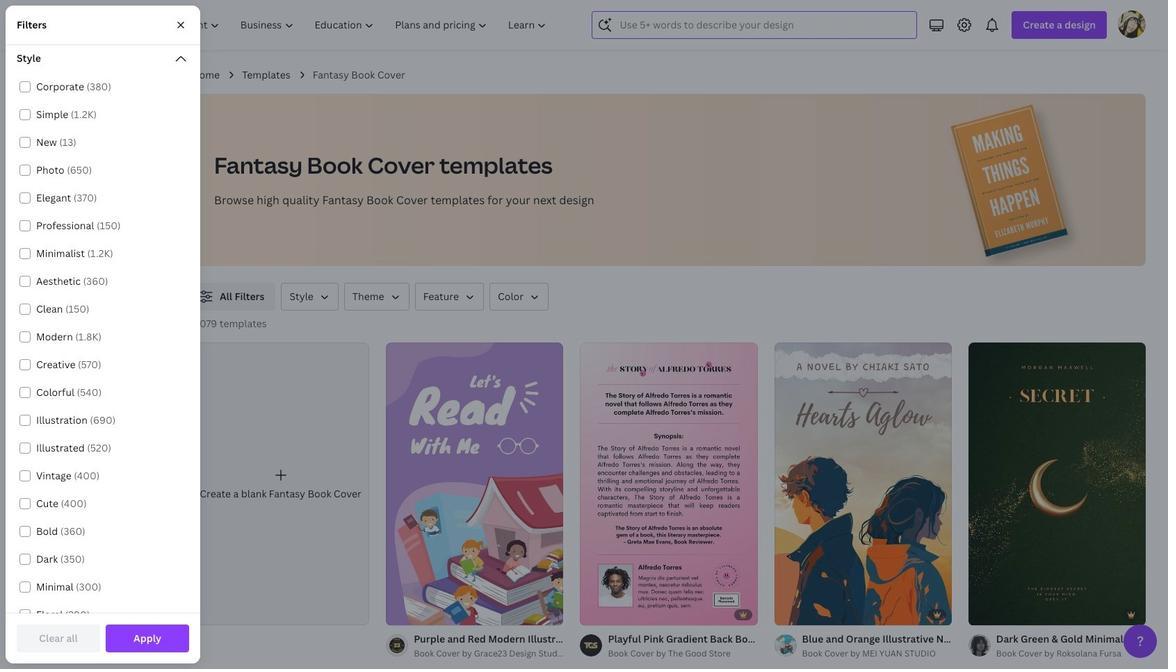 Task type: describe. For each thing, give the bounding box(es) containing it.
blue and orange illustrative novel collage book cover image
[[774, 343, 952, 626]]

purple and red modern illustrative kids book cover image
[[386, 343, 563, 626]]

dark green & gold minimal moon 3d illustration book cover image
[[968, 343, 1146, 626]]



Task type: locate. For each thing, give the bounding box(es) containing it.
fantasy book cover templates image
[[916, 94, 1146, 266], [951, 104, 1068, 257]]

playful pink gradient back book cover image
[[580, 343, 758, 626]]

None search field
[[592, 11, 917, 39]]

top level navigation element
[[122, 11, 559, 39]]

create a blank fantasy book cover element
[[192, 343, 369, 626]]



Task type: vqa. For each thing, say whether or not it's contained in the screenshot.
Show pages image
no



